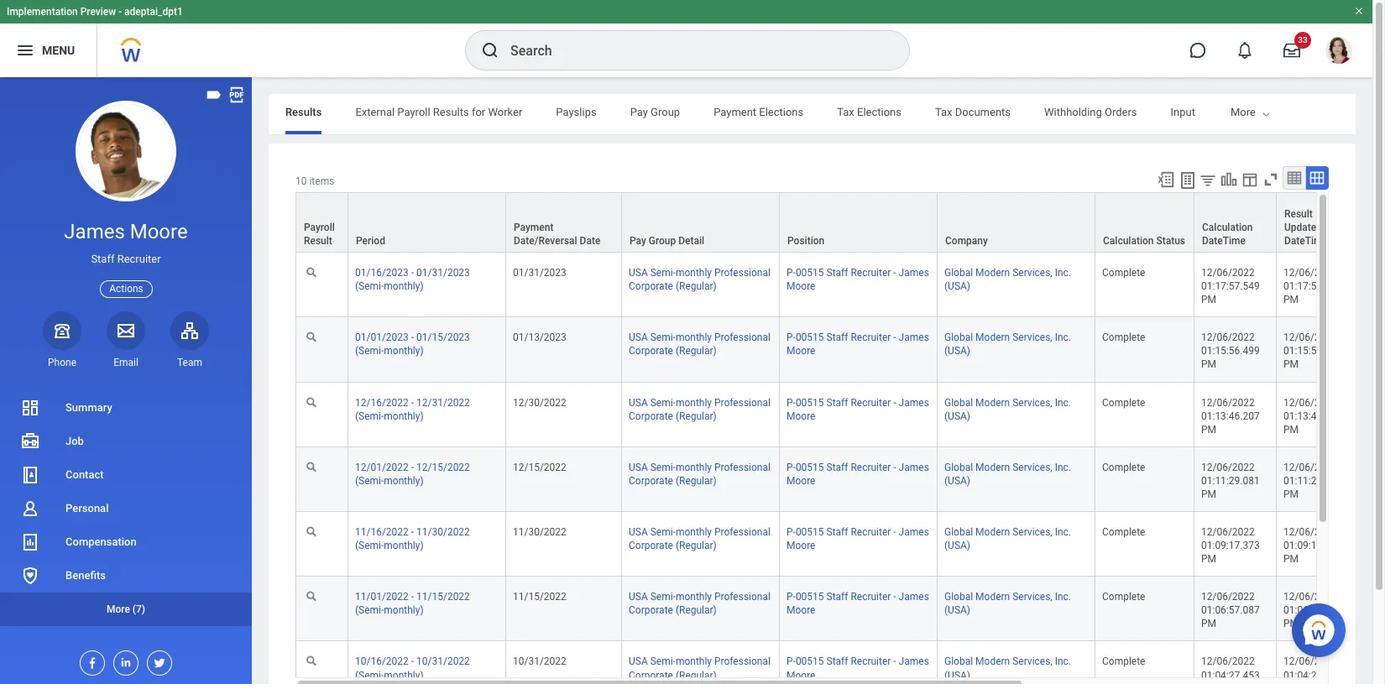 Task type: locate. For each thing, give the bounding box(es) containing it.
monthly) inside 10/16/2022 - 10/31/2022 (semi-monthly)
[[384, 670, 424, 681]]

james
[[64, 220, 125, 243], [899, 267, 929, 279], [899, 332, 929, 344], [899, 397, 929, 408], [899, 462, 929, 473], [899, 526, 929, 538], [899, 591, 929, 603], [899, 656, 929, 668]]

(semi- inside 12/01/2022 - 12/15/2022 (semi-monthly)
[[355, 475, 384, 487]]

monthly) inside '11/01/2022 - 11/15/2022 (semi-monthly)'
[[384, 605, 424, 617]]

(regular) for 11/30/2022
[[676, 540, 717, 552]]

1 inc. from the top
[[1055, 267, 1071, 279]]

1 professional from the top
[[714, 267, 771, 279]]

1 horizontal spatial 12/06/2022 01:06:57.087 pm
[[1284, 591, 1345, 630]]

mail image
[[116, 321, 136, 341]]

2 global modern services, inc. (usa) from the top
[[945, 332, 1071, 357]]

group inside popup button
[[649, 235, 676, 247]]

3 semi- from the top
[[650, 397, 676, 408]]

0 horizontal spatial 12/15/2022
[[416, 462, 470, 473]]

tax
[[837, 106, 855, 118], [935, 106, 952, 118]]

0 vertical spatial pay
[[630, 106, 648, 118]]

1 vertical spatial pay
[[630, 235, 646, 247]]

0 horizontal spatial 12/06/2022 01:09:17.373 pm
[[1201, 526, 1262, 565]]

(semi- down 12/16/2022
[[355, 410, 384, 422]]

more left time
[[1231, 106, 1256, 118]]

global modern services, inc. (usa) link for 01:11:29.081
[[945, 458, 1071, 487]]

7 services, from the top
[[1013, 656, 1053, 668]]

p- for 01/31/2023
[[787, 267, 796, 279]]

date
[[580, 235, 601, 247]]

3 complete element from the top
[[1102, 393, 1146, 408]]

staff for 10/31/2022
[[827, 656, 848, 668]]

0 horizontal spatial payroll
[[304, 222, 335, 233]]

(semi- inside 10/16/2022 - 10/31/2022 (semi-monthly)
[[355, 670, 384, 681]]

1 horizontal spatial 01:11:29.081
[[1284, 475, 1342, 487]]

datetime right status
[[1202, 235, 1246, 247]]

usa semi-monthly professional corporate (regular) for 01/13/2023
[[629, 332, 771, 357]]

staff for 11/30/2022
[[827, 526, 848, 538]]

0 horizontal spatial 12/06/2022 01:17:57.549 pm
[[1201, 267, 1262, 306]]

close environment banner image
[[1354, 6, 1364, 16]]

1 (semi- from the top
[[355, 281, 384, 292]]

global modern services, inc. (usa) link for 01:06:57.087
[[945, 588, 1071, 617]]

corporate for 11/15/2022
[[629, 605, 673, 617]]

0 vertical spatial group
[[651, 106, 680, 118]]

4 p-00515 staff recruiter - james moore from the top
[[787, 462, 929, 487]]

adeptai_dpt1
[[124, 6, 183, 18]]

1 global from the top
[[945, 267, 973, 279]]

5 global modern services, inc. (usa) from the top
[[945, 526, 1071, 552]]

global modern services, inc. (usa) for 01:15:56.499
[[945, 332, 1071, 357]]

12/06/2022 01:09:17.373 pm
[[1201, 526, 1262, 565], [1284, 526, 1345, 565]]

(semi- inside 12/16/2022 - 12/31/2022 (semi-monthly)
[[355, 410, 384, 422]]

payroll right external
[[397, 106, 430, 118]]

result up updated in the top right of the page
[[1285, 208, 1313, 220]]

12/16/2022 - 12/31/2022 (semi-monthly)
[[355, 397, 470, 422]]

1 semi- from the top
[[650, 267, 676, 279]]

01/31/2023 inside the 01/16/2023 - 01/31/2023 (semi-monthly)
[[416, 267, 470, 279]]

row containing 12/16/2022 - 12/31/2022 (semi-monthly)
[[296, 382, 1385, 447]]

status
[[1156, 235, 1185, 247]]

5 global modern services, inc. (usa) link from the top
[[945, 523, 1071, 552]]

results left for
[[433, 106, 469, 118]]

p- for 01/13/2023
[[787, 332, 796, 344]]

4 global modern services, inc. (usa) from the top
[[945, 462, 1071, 487]]

table image
[[1286, 170, 1303, 186]]

12/01/2022 - 12/15/2022 (semi-monthly)
[[355, 462, 470, 487]]

12/06/2022 01:04:27.453 pm
[[1201, 656, 1262, 684], [1284, 656, 1345, 684]]

0 horizontal spatial results
[[285, 106, 322, 118]]

2 12/15/2022 from the left
[[513, 462, 567, 473]]

result left period
[[304, 235, 332, 247]]

01:06:57.087
[[1201, 605, 1260, 617], [1284, 605, 1342, 617]]

(semi- down 11/16/2022 at the bottom of the page
[[355, 540, 384, 552]]

6 p- from the top
[[787, 591, 796, 603]]

00515 for 11/30/2022
[[796, 526, 824, 538]]

0 horizontal spatial 12/06/2022 01:15:56.499 pm
[[1201, 332, 1262, 371]]

0 vertical spatial more
[[1231, 106, 1256, 118]]

1 row from the top
[[296, 192, 1385, 254]]

1 vertical spatial group
[[649, 235, 676, 247]]

10/31/2022 inside 10/16/2022 - 10/31/2022 (semi-monthly)
[[416, 656, 470, 668]]

semi- for 10/31/2022
[[650, 656, 676, 668]]

usa semi-monthly professional corporate (regular) link
[[629, 264, 771, 292], [629, 329, 771, 357], [629, 393, 771, 422], [629, 458, 771, 487], [629, 523, 771, 552], [629, 588, 771, 617], [629, 653, 771, 681]]

2 (regular) from the top
[[676, 345, 717, 357]]

0 horizontal spatial 01/31/2023
[[416, 267, 470, 279]]

datetime down updated in the top right of the page
[[1285, 235, 1328, 247]]

- inside '11/01/2022 - 11/15/2022 (semi-monthly)'
[[411, 591, 414, 603]]

5 professional from the top
[[714, 526, 771, 538]]

0 horizontal spatial 12/06/2022 01:11:29.081 pm
[[1201, 462, 1262, 500]]

1 horizontal spatial 12/06/2022 01:17:57.549 pm
[[1284, 267, 1345, 306]]

pay group detail column header
[[622, 192, 780, 254]]

1 vertical spatial payroll
[[304, 222, 335, 233]]

5 modern from the top
[[976, 526, 1010, 538]]

staff for 01/13/2023
[[827, 332, 848, 344]]

5 monthly) from the top
[[384, 540, 424, 552]]

monthly) down 12/16/2022
[[384, 410, 424, 422]]

12/06/2022 01:17:57.549 pm down result updated datetime
[[1284, 267, 1345, 306]]

list
[[0, 391, 252, 626]]

01/15/2023
[[416, 332, 470, 344]]

01/16/2023
[[355, 267, 409, 279]]

1 12/15/2022 from the left
[[416, 462, 470, 473]]

orders
[[1105, 106, 1137, 118]]

(7)
[[132, 604, 145, 615]]

list containing summary
[[0, 391, 252, 626]]

monthly) inside 01/01/2023 - 01/15/2023 (semi-monthly)
[[384, 345, 424, 357]]

monthly) down 01/16/2023
[[384, 281, 424, 292]]

moore for 10/31/2022
[[787, 670, 816, 681]]

00515
[[796, 267, 824, 279], [796, 332, 824, 344], [796, 397, 824, 408], [796, 462, 824, 473], [796, 526, 824, 538], [796, 591, 824, 603], [796, 656, 824, 668]]

5 p-00515 staff recruiter - james moore link from the top
[[787, 523, 929, 552]]

monthly) inside 12/01/2022 - 12/15/2022 (semi-monthly)
[[384, 475, 424, 487]]

12/15/2022
[[416, 462, 470, 473], [513, 462, 567, 473]]

james for 01/13/2023
[[899, 332, 929, 344]]

p-
[[787, 267, 796, 279], [787, 332, 796, 344], [787, 397, 796, 408], [787, 462, 796, 473], [787, 526, 796, 538], [787, 591, 796, 603], [787, 656, 796, 668]]

12/06/2022 01:11:29.081 pm
[[1201, 462, 1262, 500], [1284, 462, 1345, 500]]

inc. for 12/06/2022 01:06:57.087 pm
[[1055, 591, 1071, 603]]

1 horizontal spatial more
[[1231, 106, 1256, 118]]

1 global modern services, inc. (usa) link from the top
[[945, 264, 1071, 292]]

group down search workday search field
[[651, 106, 680, 118]]

fullscreen image
[[1262, 170, 1280, 189]]

p-00515 staff recruiter - james moore
[[787, 267, 929, 292], [787, 332, 929, 357], [787, 397, 929, 422], [787, 462, 929, 487], [787, 526, 929, 552], [787, 591, 929, 617], [787, 656, 929, 681]]

withholding orders
[[1044, 106, 1137, 118]]

monthly) down 01/01/2023
[[384, 345, 424, 357]]

0 horizontal spatial 01:11:29.081
[[1201, 475, 1260, 487]]

monthly) for 12/16/2022
[[384, 410, 424, 422]]

4 (semi- from the top
[[355, 475, 384, 487]]

6 (semi- from the top
[[355, 605, 384, 617]]

0 vertical spatial payment
[[714, 106, 757, 118]]

global
[[945, 267, 973, 279], [945, 332, 973, 344], [945, 397, 973, 408], [945, 462, 973, 473], [945, 526, 973, 538], [945, 591, 973, 603], [945, 656, 973, 668]]

1 vertical spatial calculation
[[1103, 235, 1154, 247]]

0 horizontal spatial 01:13:46.207
[[1201, 410, 1260, 422]]

tax for tax documents
[[935, 106, 952, 118]]

1 horizontal spatial tax
[[935, 106, 952, 118]]

payroll result column header
[[296, 192, 348, 254]]

6 global from the top
[[945, 591, 973, 603]]

recruiter inside 'navigation pane' region
[[117, 253, 161, 265]]

row containing 11/16/2022 - 11/30/2022 (semi-monthly)
[[296, 512, 1385, 577]]

6 inc. from the top
[[1055, 591, 1071, 603]]

p-00515 staff recruiter - james moore for 01/31/2023
[[787, 267, 929, 292]]

monthly) down 11/01/2022
[[384, 605, 424, 617]]

complete for 12/06/2022 01:17:57.549 pm
[[1102, 267, 1146, 279]]

1 horizontal spatial 10/31/2022
[[513, 656, 567, 668]]

0 horizontal spatial 12/06/2022 01:06:57.087 pm
[[1201, 591, 1262, 630]]

p-00515 staff recruiter - james moore link
[[787, 264, 929, 292], [787, 329, 929, 357], [787, 393, 929, 422], [787, 458, 929, 487], [787, 523, 929, 552], [787, 588, 929, 617], [787, 653, 929, 681]]

row containing result updated datetime
[[296, 192, 1385, 254]]

12/15/2022 down the 12/30/2022
[[513, 462, 567, 473]]

1 (regular) from the top
[[676, 281, 717, 292]]

1 results from the left
[[285, 106, 322, 118]]

11/30/2022
[[416, 526, 470, 538], [513, 526, 567, 538]]

recruiter for 12/15/2022
[[851, 462, 891, 473]]

(semi- down the 10/16/2022
[[355, 670, 384, 681]]

01:09:17.373
[[1201, 540, 1260, 552], [1284, 540, 1342, 552]]

inc.
[[1055, 267, 1071, 279], [1055, 332, 1071, 344], [1055, 397, 1071, 408], [1055, 462, 1071, 473], [1055, 526, 1071, 538], [1055, 591, 1071, 603], [1055, 656, 1071, 668]]

complete element
[[1102, 264, 1146, 279], [1102, 329, 1146, 344], [1102, 393, 1146, 408], [1102, 458, 1146, 473], [1102, 523, 1146, 538], [1102, 588, 1146, 603], [1102, 653, 1146, 668]]

00515 for 01/13/2023
[[796, 332, 824, 344]]

(usa) for 01:06:57.087
[[945, 605, 971, 617]]

4 usa from the top
[[629, 462, 648, 473]]

1 horizontal spatial 01:09:17.373
[[1284, 540, 1342, 552]]

2 01:04:27.453 from the left
[[1284, 670, 1342, 681]]

p-00515 staff recruiter - james moore for 10/31/2022
[[787, 656, 929, 681]]

group
[[651, 106, 680, 118], [649, 235, 676, 247]]

2 semi- from the top
[[650, 332, 676, 344]]

payment down search workday search field
[[714, 106, 757, 118]]

(semi- inside "11/16/2022 - 11/30/2022 (semi-monthly)"
[[355, 540, 384, 552]]

professional for 12/15/2022
[[714, 462, 771, 473]]

(regular) for 12/15/2022
[[676, 475, 717, 487]]

payslips
[[556, 106, 597, 118]]

3 00515 from the top
[[796, 397, 824, 408]]

export to excel image
[[1157, 170, 1175, 189]]

compensation image
[[20, 532, 40, 552]]

7 global modern services, inc. (usa) link from the top
[[945, 653, 1071, 681]]

0 horizontal spatial 01:17:57.549
[[1201, 281, 1260, 292]]

more inside dropdown button
[[107, 604, 130, 615]]

1 usa semi-monthly professional corporate (regular) link from the top
[[629, 264, 771, 292]]

11/30/2022 inside "11/16/2022 - 11/30/2022 (semi-monthly)"
[[416, 526, 470, 538]]

monthly) down 11/16/2022 at the bottom of the page
[[384, 540, 424, 552]]

1 elections from the left
[[759, 106, 804, 118]]

1 monthly) from the top
[[384, 281, 424, 292]]

1 vertical spatial payment
[[514, 222, 554, 233]]

0 horizontal spatial 01:09:17.373
[[1201, 540, 1260, 552]]

0 vertical spatial payroll
[[397, 106, 430, 118]]

6 (regular) from the top
[[676, 605, 717, 617]]

calculation down expand/collapse chart image
[[1202, 222, 1253, 233]]

pay right "payslips"
[[630, 106, 648, 118]]

6 row from the top
[[296, 512, 1385, 577]]

(semi- inside 01/01/2023 - 01/15/2023 (semi-monthly)
[[355, 345, 384, 357]]

5 complete from the top
[[1102, 526, 1146, 538]]

1 usa semi-monthly professional corporate (regular) from the top
[[629, 267, 771, 292]]

payroll inside popup button
[[304, 222, 335, 233]]

usa
[[629, 267, 648, 279], [629, 332, 648, 344], [629, 397, 648, 408], [629, 462, 648, 473], [629, 526, 648, 538], [629, 591, 648, 603], [629, 656, 648, 668]]

monthly) down 12/01/2022
[[384, 475, 424, 487]]

(semi- down 01/16/2023
[[355, 281, 384, 292]]

usa semi-monthly professional corporate (regular) for 11/30/2022
[[629, 526, 771, 552]]

0 horizontal spatial calculation
[[1103, 235, 1154, 247]]

5 usa from the top
[[629, 526, 648, 538]]

4 complete element from the top
[[1102, 458, 1146, 473]]

5 usa semi-monthly professional corporate (regular) link from the top
[[629, 523, 771, 552]]

group for pay group
[[651, 106, 680, 118]]

staff inside 'navigation pane' region
[[91, 253, 115, 265]]

global modern services, inc. (usa) for 01:09:17.373
[[945, 526, 1071, 552]]

5 global from the top
[[945, 526, 973, 538]]

modern for 12/06/2022 01:17:57.549 pm
[[976, 267, 1010, 279]]

12/06/2022 01:15:56.499 pm
[[1201, 332, 1262, 371], [1284, 332, 1345, 371]]

datetime inside calculation datetime
[[1202, 235, 1246, 247]]

services, for 12/06/2022 01:11:29.081 pm
[[1013, 462, 1053, 473]]

1 horizontal spatial 01/31/2023
[[513, 267, 567, 279]]

monthly for 01/13/2023
[[676, 332, 712, 344]]

1 horizontal spatial 01:04:27.453
[[1284, 670, 1342, 681]]

global modern services, inc. (usa)
[[945, 267, 1071, 292], [945, 332, 1071, 357], [945, 397, 1071, 422], [945, 462, 1071, 487], [945, 526, 1071, 552], [945, 591, 1071, 617], [945, 656, 1071, 681]]

semi- for 12/30/2022
[[650, 397, 676, 408]]

1 horizontal spatial 12/15/2022
[[513, 462, 567, 473]]

01:13:46.207
[[1201, 410, 1260, 422], [1284, 410, 1342, 422]]

01:17:57.549 down calculation datetime
[[1201, 281, 1260, 292]]

Search Workday  search field
[[510, 32, 875, 69]]

calculation status
[[1103, 235, 1185, 247]]

2 global modern services, inc. (usa) link from the top
[[945, 329, 1071, 357]]

1 horizontal spatial 12/06/2022 01:04:27.453 pm
[[1284, 656, 1345, 684]]

more (7) list item
[[0, 593, 252, 626]]

moore for 12/15/2022
[[787, 475, 816, 487]]

1 11/15/2022 from the left
[[416, 591, 470, 603]]

01:17:57.549 down result updated datetime
[[1284, 281, 1342, 292]]

1 horizontal spatial datetime
[[1285, 235, 1328, 247]]

inbox large image
[[1284, 42, 1300, 59]]

phone james moore element
[[43, 356, 81, 369]]

(semi- down 12/01/2022
[[355, 475, 384, 487]]

(semi- inside the 01/16/2023 - 01/31/2023 (semi-monthly)
[[355, 281, 384, 292]]

usa for 01/13/2023
[[629, 332, 648, 344]]

12/06/2022 01:13:46.207 pm
[[1201, 397, 1262, 435], [1284, 397, 1345, 435]]

period
[[356, 235, 385, 247]]

0 horizontal spatial more
[[107, 604, 130, 615]]

1 horizontal spatial 12/06/2022 01:13:46.207 pm
[[1284, 397, 1345, 435]]

navigation pane region
[[0, 77, 252, 684]]

3 p-00515 staff recruiter - james moore link from the top
[[787, 393, 929, 422]]

calculation
[[1202, 222, 1253, 233], [1103, 235, 1154, 247]]

2 01/31/2023 from the left
[[513, 267, 567, 279]]

tab list
[[269, 94, 1385, 134]]

pm
[[1201, 294, 1217, 306], [1284, 294, 1299, 306], [1201, 359, 1217, 371], [1284, 359, 1299, 371], [1201, 424, 1217, 435], [1284, 424, 1299, 435], [1201, 489, 1217, 500], [1284, 489, 1299, 500], [1201, 553, 1217, 565], [1284, 553, 1299, 565], [1201, 618, 1217, 630], [1284, 618, 1299, 630], [1201, 683, 1217, 684], [1284, 683, 1299, 684]]

global modern services, inc. (usa) link for 01:17:57.549
[[945, 264, 1071, 292]]

complete for 12/06/2022 01:13:46.207 pm
[[1102, 397, 1146, 408]]

1 horizontal spatial 01:06:57.087
[[1284, 605, 1342, 617]]

view printable version (pdf) image
[[228, 86, 246, 104]]

2 pay from the top
[[630, 235, 646, 247]]

5 usa semi-monthly professional corporate (regular) from the top
[[629, 526, 771, 552]]

tag image
[[205, 86, 223, 104]]

6 p-00515 staff recruiter - james moore link from the top
[[787, 588, 929, 617]]

monthly for 11/15/2022
[[676, 591, 712, 603]]

0 horizontal spatial datetime
[[1202, 235, 1246, 247]]

0 horizontal spatial 12/06/2022 01:13:46.207 pm
[[1201, 397, 1262, 435]]

1 vertical spatial more
[[107, 604, 130, 615]]

2 global from the top
[[945, 332, 973, 344]]

services, for 12/06/2022 01:09:17.373 pm
[[1013, 526, 1053, 538]]

1 12/06/2022 01:11:29.081 pm from the left
[[1201, 462, 1262, 500]]

results
[[285, 106, 322, 118], [433, 106, 469, 118]]

result inside result updated datetime
[[1285, 208, 1313, 220]]

2 p- from the top
[[787, 332, 796, 344]]

james for 12/30/2022
[[899, 397, 929, 408]]

external
[[355, 106, 395, 118]]

moore
[[130, 220, 188, 243], [787, 281, 816, 292], [787, 345, 816, 357], [787, 410, 816, 422], [787, 475, 816, 487], [787, 540, 816, 552], [787, 605, 816, 617], [787, 670, 816, 681]]

more left (7) at the left bottom of page
[[107, 604, 130, 615]]

row
[[296, 192, 1385, 254], [296, 253, 1385, 318], [296, 318, 1385, 382], [296, 382, 1385, 447], [296, 447, 1385, 512], [296, 512, 1385, 577], [296, 577, 1385, 642], [296, 642, 1385, 684]]

result inside payroll result
[[304, 235, 332, 247]]

1 horizontal spatial 11/30/2022
[[513, 526, 567, 538]]

p-00515 staff recruiter - james moore link for 01/13/2023
[[787, 329, 929, 357]]

results up 10
[[285, 106, 322, 118]]

01/31/2023
[[416, 267, 470, 279], [513, 267, 567, 279]]

pay group detail button
[[622, 193, 779, 252]]

5 00515 from the top
[[796, 526, 824, 538]]

0 horizontal spatial 01:04:27.453
[[1201, 670, 1260, 681]]

payroll
[[397, 106, 430, 118], [304, 222, 335, 233]]

7 p- from the top
[[787, 656, 796, 668]]

datetime inside popup button
[[1285, 235, 1328, 247]]

monthly) inside 12/16/2022 - 12/31/2022 (semi-monthly)
[[384, 410, 424, 422]]

1 vertical spatial result
[[304, 235, 332, 247]]

12/15/2022 right 12/01/2022
[[416, 462, 470, 473]]

usa semi-monthly professional corporate (regular) link for 01/31/2023
[[629, 264, 771, 292]]

(semi- for 12/16/2022 - 12/31/2022 (semi-monthly)
[[355, 410, 384, 422]]

monthly) down the 10/16/2022
[[384, 670, 424, 681]]

01/01/2023 - 01/15/2023 (semi-monthly) link
[[355, 329, 470, 357]]

3 usa semi-monthly professional corporate (regular) link from the top
[[629, 393, 771, 422]]

payment inside payment date/reversal date
[[514, 222, 554, 233]]

calculation datetime column header
[[1195, 192, 1277, 254]]

1 12/06/2022 01:09:17.373 pm from the left
[[1201, 526, 1262, 565]]

calculation left status
[[1103, 235, 1154, 247]]

4 usa semi-monthly professional corporate (regular) from the top
[[629, 462, 771, 487]]

professional for 12/30/2022
[[714, 397, 771, 408]]

5 corporate from the top
[[629, 540, 673, 552]]

01/31/2023 down period column header
[[416, 267, 470, 279]]

toolbar
[[1149, 166, 1329, 192]]

0 horizontal spatial 12/06/2022 01:04:27.453 pm
[[1201, 656, 1262, 684]]

12/06/2022 01:17:57.549 pm down calculation datetime
[[1201, 267, 1262, 306]]

2 monthly) from the top
[[384, 345, 424, 357]]

payroll down items
[[304, 222, 335, 233]]

4 inc. from the top
[[1055, 462, 1071, 473]]

recruiter for 10/31/2022
[[851, 656, 891, 668]]

complete element for 12/06/2022 01:17:57.549 pm
[[1102, 264, 1146, 279]]

professional for 11/15/2022
[[714, 591, 771, 603]]

payment for payment date/reversal date
[[514, 222, 554, 233]]

view team image
[[180, 321, 200, 341]]

usa for 12/30/2022
[[629, 397, 648, 408]]

period column header
[[348, 192, 506, 254]]

more (7) button
[[0, 599, 252, 620]]

recruiter
[[117, 253, 161, 265], [851, 267, 891, 279], [851, 332, 891, 344], [851, 397, 891, 408], [851, 462, 891, 473], [851, 526, 891, 538], [851, 591, 891, 603], [851, 656, 891, 668]]

1 horizontal spatial 01:13:46.207
[[1284, 410, 1342, 422]]

search image
[[480, 40, 500, 60]]

expand table image
[[1309, 170, 1326, 186]]

notifications large image
[[1237, 42, 1253, 59]]

row containing 10/16/2022 - 10/31/2022 (semi-monthly)
[[296, 642, 1385, 684]]

1 horizontal spatial 11/15/2022
[[513, 591, 567, 603]]

2 datetime from the left
[[1285, 235, 1328, 247]]

complete for 12/06/2022 01:15:56.499 pm
[[1102, 332, 1146, 344]]

corporate for 10/31/2022
[[629, 670, 673, 681]]

1 horizontal spatial calculation
[[1202, 222, 1253, 233]]

p- for 12/30/2022
[[787, 397, 796, 408]]

1 horizontal spatial 01:17:57.549
[[1284, 281, 1342, 292]]

usa semi-monthly professional corporate (regular)
[[629, 267, 771, 292], [629, 332, 771, 357], [629, 397, 771, 422], [629, 462, 771, 487], [629, 526, 771, 552], [629, 591, 771, 617], [629, 656, 771, 681]]

actions
[[109, 283, 143, 294]]

services,
[[1013, 267, 1053, 279], [1013, 332, 1053, 344], [1013, 397, 1053, 408], [1013, 462, 1053, 473], [1013, 526, 1053, 538], [1013, 591, 1053, 603], [1013, 656, 1053, 668]]

summary image
[[20, 398, 40, 418]]

1 12/06/2022 01:17:57.549 pm from the left
[[1201, 267, 1262, 306]]

p- for 10/31/2022
[[787, 656, 796, 668]]

calculation inside column header
[[1202, 222, 1253, 233]]

monthly) inside the 01/16/2023 - 01/31/2023 (semi-monthly)
[[384, 281, 424, 292]]

modern for 12/06/2022 01:06:57.087 pm
[[976, 591, 1010, 603]]

33 button
[[1274, 32, 1311, 69]]

usa semi-monthly professional corporate (regular) for 11/15/2022
[[629, 591, 771, 617]]

1 horizontal spatial 01:15:56.499
[[1284, 345, 1342, 357]]

calculation inside 'column header'
[[1103, 235, 1154, 247]]

usa semi-monthly professional corporate (regular) link for 01/13/2023
[[629, 329, 771, 357]]

11/15/2022 inside '11/01/2022 - 11/15/2022 (semi-monthly)'
[[416, 591, 470, 603]]

1 modern from the top
[[976, 267, 1010, 279]]

usa for 11/30/2022
[[629, 526, 648, 538]]

1 horizontal spatial result
[[1285, 208, 1313, 220]]

monthly
[[676, 267, 712, 279], [676, 332, 712, 344], [676, 397, 712, 408], [676, 462, 712, 473], [676, 526, 712, 538], [676, 591, 712, 603], [676, 656, 712, 668]]

6 global modern services, inc. (usa) from the top
[[945, 591, 1071, 617]]

6 global modern services, inc. (usa) link from the top
[[945, 588, 1071, 617]]

0 horizontal spatial tax
[[837, 106, 855, 118]]

2 usa semi-monthly professional corporate (regular) link from the top
[[629, 329, 771, 357]]

7 semi- from the top
[[650, 656, 676, 668]]

1 horizontal spatial payment
[[714, 106, 757, 118]]

2 row from the top
[[296, 253, 1385, 318]]

1 horizontal spatial 12/06/2022 01:15:56.499 pm
[[1284, 332, 1345, 371]]

p-00515 staff recruiter - james moore for 11/15/2022
[[787, 591, 929, 617]]

calculation for status
[[1103, 235, 1154, 247]]

actions button
[[100, 280, 153, 298]]

1 usa from the top
[[629, 267, 648, 279]]

(usa) for 01:17:57.549
[[945, 281, 971, 292]]

phone button
[[43, 311, 81, 369]]

1 horizontal spatial elections
[[857, 106, 902, 118]]

- inside menu banner
[[119, 6, 122, 18]]

2 usa semi-monthly professional corporate (regular) from the top
[[629, 332, 771, 357]]

payment
[[714, 106, 757, 118], [514, 222, 554, 233]]

(semi-
[[355, 281, 384, 292], [355, 345, 384, 357], [355, 410, 384, 422], [355, 475, 384, 487], [355, 540, 384, 552], [355, 605, 384, 617], [355, 670, 384, 681]]

datetime
[[1202, 235, 1246, 247], [1285, 235, 1328, 247]]

calculation for datetime
[[1202, 222, 1253, 233]]

7 row from the top
[[296, 577, 1385, 642]]

job
[[65, 435, 84, 447]]

11/01/2022
[[355, 591, 409, 603]]

12/31/2022
[[416, 397, 470, 408]]

(semi- down 01/01/2023
[[355, 345, 384, 357]]

0 horizontal spatial 11/30/2022
[[416, 526, 470, 538]]

1 10/31/2022 from the left
[[416, 656, 470, 668]]

modern for 12/06/2022 01:11:29.081 pm
[[976, 462, 1010, 473]]

0 horizontal spatial 11/15/2022
[[416, 591, 470, 603]]

1 horizontal spatial results
[[433, 106, 469, 118]]

(usa) for 01:13:46.207
[[945, 410, 971, 422]]

global for 12/06/2022 01:11:29.081 pm
[[945, 462, 973, 473]]

1 11/30/2022 from the left
[[416, 526, 470, 538]]

services, for 12/06/2022 01:17:57.549 pm
[[1013, 267, 1053, 279]]

modern for 12/06/2022 01:15:56.499 pm
[[976, 332, 1010, 344]]

0 horizontal spatial result
[[304, 235, 332, 247]]

0 horizontal spatial 01:15:56.499
[[1201, 345, 1260, 357]]

(semi- inside '11/01/2022 - 11/15/2022 (semi-monthly)'
[[355, 605, 384, 617]]

7 usa semi-monthly professional corporate (regular) link from the top
[[629, 653, 771, 681]]

staff for 01/31/2023
[[827, 267, 848, 279]]

(regular)
[[676, 281, 717, 292], [676, 345, 717, 357], [676, 410, 717, 422], [676, 475, 717, 487], [676, 540, 717, 552], [676, 605, 717, 617], [676, 670, 717, 681]]

0 horizontal spatial payment
[[514, 222, 554, 233]]

(semi- down 11/01/2022
[[355, 605, 384, 617]]

0 vertical spatial result
[[1285, 208, 1313, 220]]

james for 11/30/2022
[[899, 526, 929, 538]]

4 row from the top
[[296, 382, 1385, 447]]

6 services, from the top
[[1013, 591, 1053, 603]]

pay right "date"
[[630, 235, 646, 247]]

0 horizontal spatial 10/31/2022
[[416, 656, 470, 668]]

01/31/2023 down date/reversal
[[513, 267, 567, 279]]

1 p- from the top
[[787, 267, 796, 279]]

phone image
[[50, 321, 74, 341]]

pay inside popup button
[[630, 235, 646, 247]]

6 00515 from the top
[[796, 591, 824, 603]]

0 horizontal spatial elections
[[759, 106, 804, 118]]

semi- for 12/15/2022
[[650, 462, 676, 473]]

calculation datetime
[[1202, 222, 1253, 247]]

job link
[[0, 425, 252, 458]]

payment up date/reversal
[[514, 222, 554, 233]]

11/01/2022 - 11/15/2022 (semi-monthly)
[[355, 591, 470, 617]]

1 horizontal spatial 12/06/2022 01:11:29.081 pm
[[1284, 462, 1345, 500]]

1 global modern services, inc. (usa) from the top
[[945, 267, 1071, 292]]

0 horizontal spatial 01:06:57.087
[[1201, 605, 1260, 617]]

0 vertical spatial calculation
[[1202, 222, 1253, 233]]

3 global modern services, inc. (usa) link from the top
[[945, 393, 1071, 422]]

menu
[[42, 43, 75, 57]]

1 horizontal spatial 12/06/2022 01:09:17.373 pm
[[1284, 526, 1345, 565]]

12/06/2022 01:17:57.549 pm
[[1201, 267, 1262, 306], [1284, 267, 1345, 306]]

usa semi-monthly professional corporate (regular) link for 12/15/2022
[[629, 458, 771, 487]]

monthly) for 12/01/2022
[[384, 475, 424, 487]]

group left detail
[[649, 235, 676, 247]]

8 row from the top
[[296, 642, 1385, 684]]

payment inside tab list
[[714, 106, 757, 118]]

monthly) inside "11/16/2022 - 11/30/2022 (semi-monthly)"
[[384, 540, 424, 552]]

4 monthly from the top
[[676, 462, 712, 473]]

2 11/30/2022 from the left
[[513, 526, 567, 538]]

12/06/2022 01:06:57.087 pm
[[1201, 591, 1262, 630], [1284, 591, 1345, 630]]

1 horizontal spatial payroll
[[397, 106, 430, 118]]



Task type: describe. For each thing, give the bounding box(es) containing it.
global for 12/06/2022 01:15:56.499 pm
[[945, 332, 973, 344]]

benefits
[[65, 569, 106, 582]]

tax documents
[[935, 106, 1011, 118]]

compensation link
[[0, 526, 252, 559]]

reported time
[[1229, 106, 1300, 118]]

position column header
[[780, 192, 938, 254]]

pay group
[[630, 106, 680, 118]]

p- for 12/15/2022
[[787, 462, 796, 473]]

personal image
[[20, 499, 40, 519]]

job image
[[20, 432, 40, 452]]

(usa) for 01:11:29.081
[[945, 475, 971, 487]]

team link
[[170, 311, 209, 369]]

payroll result
[[304, 222, 335, 247]]

1 01:04:27.453 from the left
[[1201, 670, 1260, 681]]

documents
[[955, 106, 1011, 118]]

company column header
[[938, 192, 1096, 254]]

10
[[296, 175, 307, 187]]

elections for tax elections
[[857, 106, 902, 118]]

global modern services, inc. (usa) link for 01:13:46.207
[[945, 393, 1071, 422]]

01/01/2023 - 01/15/2023 (semi-monthly)
[[355, 332, 470, 357]]

export to worksheets image
[[1178, 170, 1198, 191]]

2 12/06/2022 01:04:27.453 pm from the left
[[1284, 656, 1345, 684]]

10 items
[[296, 175, 334, 187]]

12/15/2022 inside 12/01/2022 - 12/15/2022 (semi-monthly)
[[416, 462, 470, 473]]

2 01:11:29.081 from the left
[[1284, 475, 1342, 487]]

inc. for 12/06/2022 01:04:27.453 pm
[[1055, 656, 1071, 668]]

twitter image
[[148, 651, 166, 670]]

monthly for 01/31/2023
[[676, 267, 712, 279]]

global for 12/06/2022 01:09:17.373 pm
[[945, 526, 973, 538]]

usa semi-monthly professional corporate (regular) for 01/31/2023
[[629, 267, 771, 292]]

email button
[[107, 311, 145, 369]]

tax elections
[[837, 106, 902, 118]]

global modern services, inc. (usa) link for 01:15:56.499
[[945, 329, 1071, 357]]

10/16/2022 - 10/31/2022 (semi-monthly)
[[355, 656, 470, 681]]

2 12/06/2022 01:17:57.549 pm from the left
[[1284, 267, 1345, 306]]

payment date/reversal date button
[[506, 193, 621, 252]]

semi- for 11/30/2022
[[650, 526, 676, 538]]

costing all
[[1334, 106, 1385, 118]]

global modern services, inc. (usa) for 01:06:57.087
[[945, 591, 1071, 617]]

1 12/06/2022 01:06:57.087 pm from the left
[[1201, 591, 1262, 630]]

elections for payment elections
[[759, 106, 804, 118]]

6 complete element from the top
[[1102, 588, 1146, 603]]

monthly for 10/31/2022
[[676, 656, 712, 668]]

1 12/06/2022 01:04:27.453 pm from the left
[[1201, 656, 1262, 684]]

recruiter for 01/31/2023
[[851, 267, 891, 279]]

usa semi-monthly professional corporate (regular) link for 12/30/2022
[[629, 393, 771, 422]]

costing
[[1334, 106, 1371, 118]]

01/13/2023
[[513, 332, 567, 344]]

time
[[1276, 106, 1300, 118]]

personal link
[[0, 492, 252, 526]]

profile logan mcneil image
[[1326, 37, 1353, 67]]

all
[[1374, 106, 1385, 118]]

12/16/2022
[[355, 397, 409, 408]]

usa semi-monthly professional corporate (regular) for 12/30/2022
[[629, 397, 771, 422]]

team james moore element
[[170, 356, 209, 369]]

1 01:13:46.207 from the left
[[1201, 410, 1260, 422]]

usa for 10/31/2022
[[629, 656, 648, 668]]

11/01/2022 - 11/15/2022 (semi-monthly) link
[[355, 588, 470, 617]]

moore inside 'navigation pane' region
[[130, 220, 188, 243]]

tab list containing results
[[269, 94, 1385, 134]]

james inside 'navigation pane' region
[[64, 220, 125, 243]]

compensation
[[65, 536, 137, 548]]

company
[[945, 235, 988, 247]]

2 11/15/2022 from the left
[[513, 591, 567, 603]]

(regular) for 01/13/2023
[[676, 345, 717, 357]]

calculation status column header
[[1096, 192, 1195, 254]]

items
[[309, 175, 334, 187]]

monthly) for 10/16/2022
[[384, 670, 424, 681]]

p-00515 staff recruiter - james moore for 11/30/2022
[[787, 526, 929, 552]]

2 01:13:46.207 from the left
[[1284, 410, 1342, 422]]

email james moore element
[[107, 356, 145, 369]]

00515 for 12/15/2022
[[796, 462, 824, 473]]

01/16/2023 - 01/31/2023 (semi-monthly)
[[355, 267, 470, 292]]

payment elections
[[714, 106, 804, 118]]

2 12/06/2022 01:06:57.087 pm from the left
[[1284, 591, 1345, 630]]

p-00515 staff recruiter - james moore link for 12/30/2022
[[787, 393, 929, 422]]

implementation preview -   adeptai_dpt1
[[7, 6, 183, 18]]

preview
[[80, 6, 116, 18]]

benefits link
[[0, 559, 252, 593]]

- inside 12/16/2022 - 12/31/2022 (semi-monthly)
[[411, 397, 414, 408]]

expand/collapse chart image
[[1220, 170, 1238, 189]]

complete element for 12/06/2022 01:04:27.453 pm
[[1102, 653, 1146, 668]]

summary link
[[0, 391, 252, 425]]

benefits image
[[20, 566, 40, 586]]

p-00515 staff recruiter - james moore for 12/30/2022
[[787, 397, 929, 422]]

(semi- for 01/16/2023 - 01/31/2023 (semi-monthly)
[[355, 281, 384, 292]]

usa semi-monthly professional corporate (regular) link for 11/15/2022
[[629, 588, 771, 617]]

2 01:17:57.549 from the left
[[1284, 281, 1342, 292]]

4 complete from the top
[[1102, 462, 1146, 473]]

team
[[177, 357, 202, 368]]

modern for 12/06/2022 01:09:17.373 pm
[[976, 526, 1010, 538]]

result updated datetime
[[1285, 208, 1328, 247]]

01/16/2023 - 01/31/2023 (semi-monthly) link
[[355, 264, 470, 292]]

(regular) for 12/30/2022
[[676, 410, 717, 422]]

more (7)
[[107, 604, 145, 615]]

2 01:09:17.373 from the left
[[1284, 540, 1342, 552]]

- inside 12/01/2022 - 12/15/2022 (semi-monthly)
[[411, 462, 414, 473]]

updated
[[1285, 222, 1322, 233]]

1 01:09:17.373 from the left
[[1201, 540, 1260, 552]]

corporate for 12/15/2022
[[629, 475, 673, 487]]

select to filter grid data image
[[1199, 171, 1217, 189]]

00515 for 01/31/2023
[[796, 267, 824, 279]]

justify image
[[15, 40, 35, 60]]

calculation status button
[[1096, 193, 1194, 252]]

more for more
[[1231, 106, 1256, 118]]

inc. for 12/06/2022 01:15:56.499 pm
[[1055, 332, 1071, 344]]

11/16/2022 - 11/30/2022 (semi-monthly)
[[355, 526, 470, 552]]

2 12/06/2022 01:09:17.373 pm from the left
[[1284, 526, 1345, 565]]

1 12/06/2022 01:15:56.499 pm from the left
[[1201, 332, 1262, 371]]

position
[[788, 235, 825, 247]]

6 complete from the top
[[1102, 591, 1146, 603]]

(usa) for 01:09:17.373
[[945, 540, 971, 552]]

result updated datetime button
[[1277, 193, 1358, 252]]

12/01/2022
[[355, 462, 409, 473]]

services, for 12/06/2022 01:06:57.087 pm
[[1013, 591, 1053, 603]]

menu button
[[0, 24, 97, 77]]

complete for 12/06/2022 01:09:17.373 pm
[[1102, 526, 1146, 538]]

00515 for 11/15/2022
[[796, 591, 824, 603]]

facebook image
[[81, 651, 99, 670]]

staff recruiter
[[91, 253, 161, 265]]

complete element for 12/06/2022 01:13:46.207 pm
[[1102, 393, 1146, 408]]

services, for 12/06/2022 01:04:27.453 pm
[[1013, 656, 1053, 668]]

2 12/06/2022 01:13:46.207 pm from the left
[[1284, 397, 1345, 435]]

contact link
[[0, 458, 252, 492]]

inc. for 12/06/2022 01:09:17.373 pm
[[1055, 526, 1071, 538]]

more (7) button
[[0, 593, 252, 626]]

global modern services, inc. (usa) for 01:11:29.081
[[945, 462, 1071, 487]]

1 01:17:57.549 from the left
[[1201, 281, 1260, 292]]

p-00515 staff recruiter - james moore for 12/15/2022
[[787, 462, 929, 487]]

personal
[[65, 502, 109, 515]]

linkedin image
[[114, 651, 133, 669]]

usa for 12/15/2022
[[629, 462, 648, 473]]

summary
[[65, 401, 112, 414]]

12/30/2022
[[513, 397, 567, 408]]

row containing 01/01/2023 - 01/15/2023 (semi-monthly)
[[296, 318, 1385, 382]]

phone
[[48, 357, 76, 368]]

payroll result button
[[296, 193, 348, 252]]

usa semi-monthly professional corporate (regular) for 12/15/2022
[[629, 462, 771, 487]]

position button
[[780, 193, 937, 252]]

click to view/edit grid preferences image
[[1241, 170, 1259, 189]]

00515 for 12/30/2022
[[796, 397, 824, 408]]

12/16/2022 - 12/31/2022 (semi-monthly) link
[[355, 393, 470, 422]]

2 01:15:56.499 from the left
[[1284, 345, 1342, 357]]

implementation
[[7, 6, 78, 18]]

monthly) for 11/01/2022
[[384, 605, 424, 617]]

menu banner
[[0, 0, 1373, 77]]

usa for 11/15/2022
[[629, 591, 648, 603]]

1 01:15:56.499 from the left
[[1201, 345, 1260, 357]]

p-00515 staff recruiter - james moore for 01/13/2023
[[787, 332, 929, 357]]

semi- for 11/15/2022
[[650, 591, 676, 603]]

(semi- for 11/16/2022 - 11/30/2022 (semi-monthly)
[[355, 540, 384, 552]]

01/01/2023
[[355, 332, 409, 344]]

corporate for 12/30/2022
[[629, 410, 673, 422]]

10/16/2022 - 10/31/2022 (semi-monthly) link
[[355, 653, 470, 681]]

payment date/reversal date
[[514, 222, 601, 247]]

p-00515 staff recruiter - james moore link for 12/15/2022
[[787, 458, 929, 487]]

services, for 12/06/2022 01:13:46.207 pm
[[1013, 397, 1053, 408]]

row containing 01/16/2023 - 01/31/2023 (semi-monthly)
[[296, 253, 1385, 318]]

1 01:11:29.081 from the left
[[1201, 475, 1260, 487]]

email
[[113, 357, 138, 368]]

2 12/06/2022 01:11:29.081 pm from the left
[[1284, 462, 1345, 500]]

- inside 01/01/2023 - 01/15/2023 (semi-monthly)
[[411, 332, 414, 344]]

company button
[[938, 193, 1095, 252]]

33
[[1298, 35, 1308, 44]]

- inside the 01/16/2023 - 01/31/2023 (semi-monthly)
[[411, 267, 414, 279]]

recruiter for 12/30/2022
[[851, 397, 891, 408]]

semi- for 01/13/2023
[[650, 332, 676, 344]]

usa semi-monthly professional corporate (regular) link for 11/30/2022
[[629, 523, 771, 552]]

(semi- for 01/01/2023 - 01/15/2023 (semi-monthly)
[[355, 345, 384, 357]]

global modern services, inc. (usa) for 01:17:57.549
[[945, 267, 1071, 292]]

detail
[[679, 235, 705, 247]]

external payroll results for worker
[[355, 106, 523, 118]]

12/01/2022 - 12/15/2022 (semi-monthly) link
[[355, 458, 470, 487]]

professional for 01/31/2023
[[714, 267, 771, 279]]

pay group detail
[[630, 235, 705, 247]]

date/reversal
[[514, 235, 577, 247]]

moore for 01/13/2023
[[787, 345, 816, 357]]

semi- for 01/31/2023
[[650, 267, 676, 279]]

for
[[472, 106, 485, 118]]

moore for 11/30/2022
[[787, 540, 816, 552]]

payment date/reversal date column header
[[506, 192, 622, 254]]

global modern services, inc. (usa) link for 01:04:27.453
[[945, 653, 1071, 681]]

monthly for 12/15/2022
[[676, 462, 712, 473]]

row containing 11/01/2022 - 11/15/2022 (semi-monthly)
[[296, 577, 1385, 642]]

james for 10/31/2022
[[899, 656, 929, 668]]

worker
[[488, 106, 523, 118]]

contact
[[65, 468, 104, 481]]

staff for 12/30/2022
[[827, 397, 848, 408]]

global modern services, inc. (usa) for 01:04:27.453
[[945, 656, 1071, 681]]

p- for 11/30/2022
[[787, 526, 796, 538]]

james moore
[[64, 220, 188, 243]]

more for more (7)
[[107, 604, 130, 615]]

inc. for 12/06/2022 01:11:29.081 pm
[[1055, 462, 1071, 473]]

- inside 10/16/2022 - 10/31/2022 (semi-monthly)
[[411, 656, 414, 668]]

1 01:06:57.087 from the left
[[1201, 605, 1260, 617]]

p- for 11/15/2022
[[787, 591, 796, 603]]

period button
[[348, 193, 505, 252]]

input
[[1171, 106, 1196, 118]]

2 results from the left
[[433, 106, 469, 118]]

contact image
[[20, 465, 40, 485]]

11/16/2022
[[355, 526, 409, 538]]

p-00515 staff recruiter - james moore link for 10/31/2022
[[787, 653, 929, 681]]

calculation datetime button
[[1195, 193, 1276, 252]]

p-00515 staff recruiter - james moore link for 01/31/2023
[[787, 264, 929, 292]]

10/16/2022
[[355, 656, 409, 668]]

2 01:06:57.087 from the left
[[1284, 605, 1342, 617]]

p-00515 staff recruiter - james moore link for 11/15/2022
[[787, 588, 929, 617]]

1 12/06/2022 01:13:46.207 pm from the left
[[1201, 397, 1262, 435]]

2 10/31/2022 from the left
[[513, 656, 567, 668]]

2 12/06/2022 01:15:56.499 pm from the left
[[1284, 332, 1345, 371]]

recruiter for 11/30/2022
[[851, 526, 891, 538]]

usa semi-monthly professional corporate (regular) for 10/31/2022
[[629, 656, 771, 681]]

complete for 12/06/2022 01:04:27.453 pm
[[1102, 656, 1146, 668]]

usa for 01/31/2023
[[629, 267, 648, 279]]

row containing 12/01/2022 - 12/15/2022 (semi-monthly)
[[296, 447, 1385, 512]]

- inside "11/16/2022 - 11/30/2022 (semi-monthly)"
[[411, 526, 414, 538]]

global for 12/06/2022 01:17:57.549 pm
[[945, 267, 973, 279]]

reported
[[1229, 106, 1273, 118]]



Task type: vqa. For each thing, say whether or not it's contained in the screenshot.
the left 10/31/2022
yes



